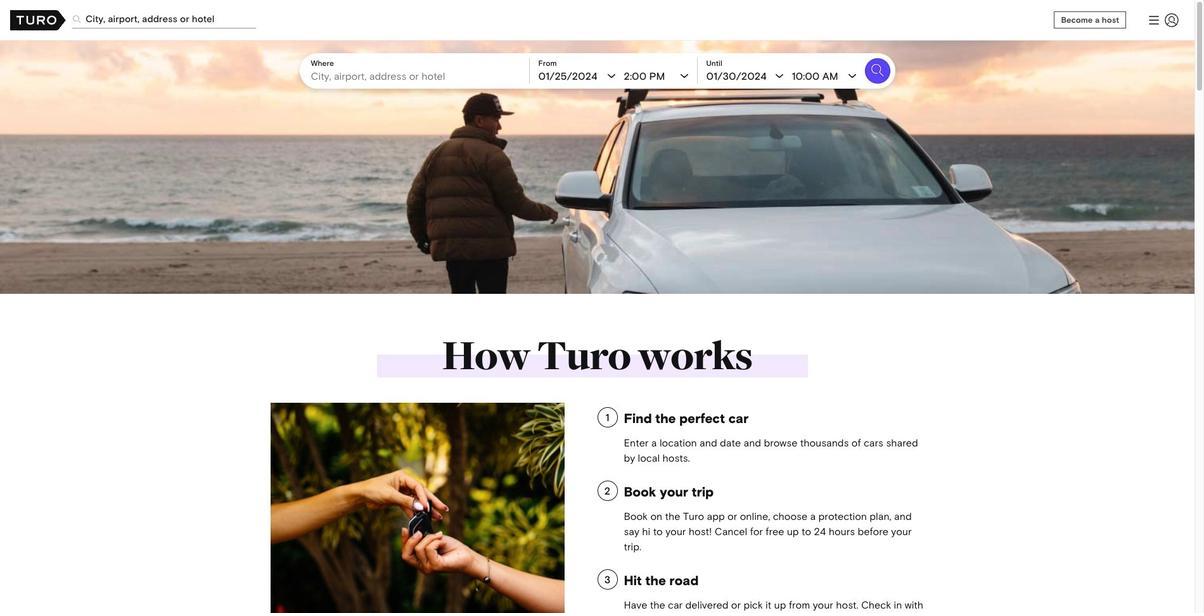 Task type: vqa. For each thing, say whether or not it's contained in the screenshot.
topmost 'up'
no



Task type: locate. For each thing, give the bounding box(es) containing it.
None field
[[72, 0, 1047, 38], [311, 68, 523, 84], [72, 0, 1047, 38], [311, 68, 523, 84]]

1 vertical spatial city, airport, address or hotel field
[[311, 68, 523, 84]]

1 horizontal spatial city, airport, address or hotel field
[[311, 68, 523, 84]]

turo host handing keys to guest image
[[270, 403, 565, 614]]

City, airport, address or hotel field
[[72, 10, 256, 29], [311, 68, 523, 84]]

0 horizontal spatial city, airport, address or hotel field
[[72, 10, 256, 29]]



Task type: describe. For each thing, give the bounding box(es) containing it.
menu element
[[1142, 7, 1185, 33]]

turo image
[[10, 10, 66, 30]]

0 vertical spatial city, airport, address or hotel field
[[72, 10, 256, 29]]



